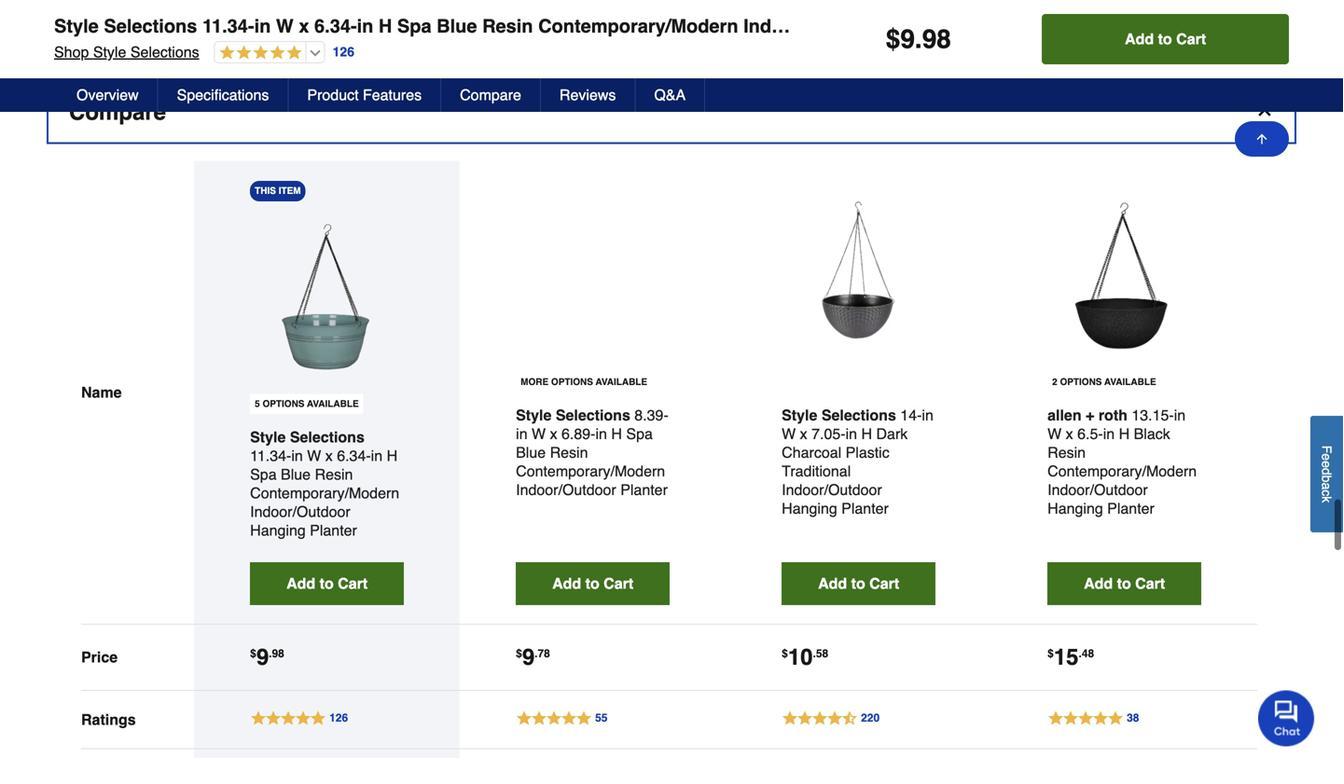 Task type: describe. For each thing, give the bounding box(es) containing it.
58
[[816, 648, 829, 661]]

chevron up image
[[1256, 103, 1275, 122]]

price
[[81, 649, 118, 666]]

2
[[1053, 377, 1058, 388]]

available for 2 options available
[[1105, 377, 1157, 388]]

this
[[255, 186, 276, 197]]

resin inside the 13.15-in w x 6.5-in h black resin contemporary/modern indoor/outdoor hanging planter
[[1048, 444, 1086, 462]]

more
[[521, 377, 549, 388]]

specifications
[[177, 86, 269, 104]]

allen + roth
[[1048, 407, 1128, 424]]

0 vertical spatial 11.34-
[[202, 15, 254, 37]]

style up shop
[[54, 15, 99, 37]]

name
[[81, 384, 122, 401]]

2 horizontal spatial 9
[[901, 24, 915, 54]]

product features
[[307, 86, 422, 104]]

x for 8.39- in w x 6.89-in h spa blue resin contemporary/modern indoor/outdoor planter
[[550, 426, 558, 443]]

13.15-
[[1132, 407, 1175, 424]]

hanging inside 14-in w x 7.05-in h dark charcoal plastic traditional indoor/outdoor hanging planter
[[782, 500, 838, 518]]

0 horizontal spatial compare
[[69, 100, 166, 125]]

d
[[1320, 468, 1335, 475]]

w for 13.15-in w x 6.5-in h black resin contemporary/modern indoor/outdoor hanging planter
[[1048, 426, 1062, 443]]

126
[[333, 44, 355, 59]]

planter inside the 13.15-in w x 6.5-in h black resin contemporary/modern indoor/outdoor hanging planter
[[1108, 500, 1155, 518]]

selections up 6.89-
[[556, 407, 631, 424]]

blue inside style selections 11.34-in w x 6.34-in h spa blue resin contemporary/modern indoor/outdoor hanging planter
[[281, 466, 311, 484]]

5 options available cell
[[250, 394, 364, 415]]

1 e from the top
[[1320, 454, 1335, 461]]

traditional
[[782, 463, 851, 480]]

contemporary/modern inside the 8.39- in w x 6.89-in h spa blue resin contemporary/modern indoor/outdoor planter
[[516, 463, 666, 480]]

6.89-
[[562, 426, 596, 443]]

5 options available
[[255, 399, 359, 410]]

x for 13.15-in w x 6.5-in h black resin contemporary/modern indoor/outdoor hanging planter
[[1066, 426, 1074, 443]]

indoor/outdoor inside the 8.39- in w x 6.89-in h spa blue resin contemporary/modern indoor/outdoor planter
[[516, 482, 617, 499]]

dark
[[877, 426, 908, 443]]

f
[[1320, 446, 1335, 454]]

allen
[[1048, 407, 1082, 424]]

h for 13.15-in w x 6.5-in h black resin contemporary/modern indoor/outdoor hanging planter
[[1119, 426, 1130, 443]]

2 options available
[[1053, 377, 1157, 388]]

style selections for 6.89-
[[516, 407, 631, 424]]

c
[[1320, 490, 1335, 497]]

15
[[1054, 645, 1079, 671]]

more options available cell
[[516, 373, 652, 393]]

shop
[[54, 43, 89, 61]]

reviews button
[[541, 78, 636, 112]]

q&a button
[[636, 78, 706, 112]]

style selections for 7.05-
[[782, 407, 897, 424]]

arrow up image
[[1255, 132, 1270, 147]]

10
[[788, 645, 813, 671]]

product
[[307, 86, 359, 104]]

overview
[[77, 86, 139, 104]]

4.8 stars image
[[215, 45, 302, 62]]

. inside "$ 9 . 98"
[[269, 648, 272, 661]]

13.15-in w x 6.5-in h black resin contemporary/modern indoor/outdoor hanging planter
[[1048, 407, 1197, 518]]

blue inside the 8.39- in w x 6.89-in h spa blue resin contemporary/modern indoor/outdoor planter
[[516, 444, 546, 462]]

$ inside the $ 15 . 48
[[1048, 648, 1054, 661]]

available for more options available
[[596, 377, 648, 388]]

contemporary/modern down 5 options available cell
[[250, 485, 400, 502]]

7.05-
[[812, 426, 846, 443]]

. inside the $ 15 . 48
[[1079, 648, 1082, 661]]

planter inside the 8.39- in w x 6.89-in h spa blue resin contemporary/modern indoor/outdoor planter
[[621, 482, 668, 499]]

k
[[1320, 497, 1335, 503]]

features
[[363, 86, 422, 104]]

selections up shop style selections
[[104, 15, 197, 37]]

style down '5'
[[250, 429, 286, 446]]

0 horizontal spatial $ 9 . 98
[[250, 645, 284, 671]]



Task type: vqa. For each thing, say whether or not it's contained in the screenshot.
8.39- in W x 6.89-in H Spa Blue Resin Contemporary/Modern Indoor/Outdoor Planter
yes



Task type: locate. For each thing, give the bounding box(es) containing it.
available for 5 options available
[[307, 399, 359, 410]]

x inside 14-in w x 7.05-in h dark charcoal plastic traditional indoor/outdoor hanging planter
[[800, 426, 808, 443]]

. inside $ 10 . 58
[[813, 648, 816, 661]]

style right shop
[[93, 43, 126, 61]]

available inside more options available cell
[[596, 377, 648, 388]]

e up d
[[1320, 454, 1335, 461]]

indoor/outdoor
[[744, 15, 881, 37], [516, 482, 617, 499], [782, 482, 883, 499], [1048, 482, 1149, 499], [250, 504, 351, 521]]

chat invite button image
[[1259, 690, 1316, 747]]

f e e d b a c k
[[1320, 446, 1335, 503]]

1 vertical spatial 11.34-
[[250, 448, 291, 465]]

14-
[[901, 407, 922, 424]]

5
[[255, 399, 260, 410]]

2 horizontal spatial blue
[[516, 444, 546, 462]]

compare button
[[442, 78, 541, 112], [49, 84, 1295, 143]]

product features button
[[289, 78, 442, 112]]

9
[[901, 24, 915, 54], [256, 645, 269, 671], [522, 645, 535, 671]]

options for 2
[[1061, 377, 1103, 388]]

options right '5'
[[263, 399, 305, 410]]

contemporary/modern up q&a
[[539, 15, 739, 37]]

x
[[299, 15, 309, 37], [550, 426, 558, 443], [800, 426, 808, 443], [1066, 426, 1074, 443], [325, 448, 333, 465]]

ratings
[[81, 712, 136, 729]]

8.39-
[[635, 407, 669, 424]]

e
[[1320, 454, 1335, 461], [1320, 461, 1335, 468]]

style selections up 6.89-
[[516, 407, 631, 424]]

reviews
[[560, 86, 616, 104]]

$ 9 . 78
[[516, 645, 550, 671]]

w
[[276, 15, 294, 37], [532, 426, 546, 443], [782, 426, 796, 443], [1048, 426, 1062, 443], [307, 448, 321, 465]]

11.34- inside style selections 11.34-in w x 6.34-in h spa blue resin contemporary/modern indoor/outdoor hanging planter
[[250, 448, 291, 465]]

to
[[1159, 30, 1173, 48], [320, 576, 334, 593], [586, 576, 600, 593], [852, 576, 866, 593], [1118, 576, 1132, 593]]

hanging inside the 13.15-in w x 6.5-in h black resin contemporary/modern indoor/outdoor hanging planter
[[1048, 500, 1104, 518]]

available
[[596, 377, 648, 388], [1105, 377, 1157, 388], [307, 399, 359, 410]]

w up 4.8 stars image
[[276, 15, 294, 37]]

style
[[54, 15, 99, 37], [93, 43, 126, 61], [516, 407, 552, 424], [782, 407, 818, 424], [250, 429, 286, 446]]

11.34- up 4.8 stars image
[[202, 15, 254, 37]]

1 horizontal spatial blue
[[437, 15, 477, 37]]

98
[[923, 24, 952, 54], [272, 648, 284, 661]]

available up the 8.39-
[[596, 377, 648, 388]]

spa down the 8.39-
[[627, 426, 653, 443]]

1 vertical spatial style selections 11.34-in w x 6.34-in h spa blue resin contemporary/modern indoor/outdoor hanging planter
[[250, 429, 400, 540]]

. inside $ 9 . 78
[[535, 648, 538, 661]]

available right '5'
[[307, 399, 359, 410]]

options
[[551, 377, 593, 388], [1061, 377, 1103, 388], [263, 399, 305, 410]]

contemporary/modern down 6.89-
[[516, 463, 666, 480]]

compare
[[460, 86, 522, 104], [69, 100, 166, 125]]

0 vertical spatial blue
[[437, 15, 477, 37]]

add to cart button
[[1043, 14, 1290, 64], [250, 563, 404, 606], [516, 563, 670, 606], [782, 563, 936, 606], [1048, 563, 1202, 606]]

roth
[[1099, 407, 1128, 424]]

0 vertical spatial spa
[[397, 15, 432, 37]]

h for 14-in w x 7.05-in h dark charcoal plastic traditional indoor/outdoor hanging planter
[[862, 426, 873, 443]]

$ 15 . 48
[[1048, 645, 1095, 671]]

$
[[886, 24, 901, 54], [250, 648, 256, 661], [516, 648, 522, 661], [782, 648, 788, 661], [1048, 648, 1054, 661]]

x for 14-in w x 7.05-in h dark charcoal plastic traditional indoor/outdoor hanging planter
[[800, 426, 808, 443]]

+
[[1086, 407, 1095, 424]]

2 vertical spatial blue
[[281, 466, 311, 484]]

selections up 7.05-
[[822, 407, 897, 424]]

style selections 11.34-in w x 6.34-in h spa blue resin contemporary/modern indoor/outdoor hanging planter down 5 options available cell
[[250, 429, 400, 540]]

h
[[379, 15, 392, 37], [612, 426, 622, 443], [862, 426, 873, 443], [1119, 426, 1130, 443], [387, 448, 398, 465]]

x inside the 8.39- in w x 6.89-in h spa blue resin contemporary/modern indoor/outdoor planter
[[550, 426, 558, 443]]

$ 9 . 98
[[886, 24, 952, 54], [250, 645, 284, 671]]

spa inside the 8.39- in w x 6.89-in h spa blue resin contemporary/modern indoor/outdoor planter
[[627, 426, 653, 443]]

1 horizontal spatial options
[[551, 377, 593, 388]]

2 e from the top
[[1320, 461, 1335, 468]]

spa down '5'
[[250, 466, 277, 484]]

style selections 11.34-in w x 6.34-in h spa blue resin contemporary/modern indoor/outdoor hanging planter up reviews
[[54, 15, 1029, 37]]

style selections 11.34-in w x 6.34-in h spa blue resin contemporary/modern indoor/outdoor hanging planter image
[[250, 220, 404, 374]]

f e e d b a c k button
[[1311, 416, 1344, 533]]

w left 6.89-
[[532, 426, 546, 443]]

style selections
[[516, 407, 631, 424], [782, 407, 897, 424]]

style selections 14-in w x 7.05-in h dark charcoal plastic traditional indoor/outdoor hanging planter image
[[782, 198, 936, 352]]

w up charcoal
[[782, 426, 796, 443]]

specifications button
[[158, 78, 289, 112]]

cart
[[1177, 30, 1207, 48], [338, 576, 368, 593], [604, 576, 634, 593], [870, 576, 900, 593], [1136, 576, 1166, 593]]

h inside the 8.39- in w x 6.89-in h spa blue resin contemporary/modern indoor/outdoor planter
[[612, 426, 622, 443]]

2 horizontal spatial spa
[[627, 426, 653, 443]]

available inside 5 options available cell
[[307, 399, 359, 410]]

black
[[1134, 426, 1171, 443]]

this item
[[255, 186, 301, 197]]

available inside 2 options available cell
[[1105, 377, 1157, 388]]

style up 7.05-
[[782, 407, 818, 424]]

x inside the 13.15-in w x 6.5-in h black resin contemporary/modern indoor/outdoor hanging planter
[[1066, 426, 1074, 443]]

hanging
[[886, 15, 961, 37], [782, 500, 838, 518], [1048, 500, 1104, 518], [250, 522, 306, 540]]

1 horizontal spatial $ 9 . 98
[[886, 24, 952, 54]]

planter
[[966, 15, 1029, 37], [621, 482, 668, 499], [842, 500, 889, 518], [1108, 500, 1155, 518], [310, 522, 357, 540]]

0 horizontal spatial 98
[[272, 648, 284, 661]]

1 horizontal spatial 9
[[522, 645, 535, 671]]

2 horizontal spatial options
[[1061, 377, 1103, 388]]

0 horizontal spatial available
[[307, 399, 359, 410]]

add to cart
[[1125, 30, 1207, 48], [287, 576, 368, 593], [553, 576, 634, 593], [818, 576, 900, 593], [1084, 576, 1166, 593]]

$ inside $ 9 . 78
[[516, 648, 522, 661]]

1 vertical spatial spa
[[627, 426, 653, 443]]

more options available
[[521, 377, 648, 388]]

78
[[538, 648, 550, 661]]

add
[[1125, 30, 1155, 48], [287, 576, 316, 593], [553, 576, 582, 593], [818, 576, 848, 593], [1084, 576, 1113, 593]]

available up "roth"
[[1105, 377, 1157, 388]]

x left 6.89-
[[550, 426, 558, 443]]

1 horizontal spatial available
[[596, 377, 648, 388]]

q&a
[[655, 86, 686, 104]]

0 vertical spatial 98
[[923, 24, 952, 54]]

h inside the 13.15-in w x 6.5-in h black resin contemporary/modern indoor/outdoor hanging planter
[[1119, 426, 1130, 443]]

0 horizontal spatial spa
[[250, 466, 277, 484]]

0 horizontal spatial blue
[[281, 466, 311, 484]]

w down 5 options available
[[307, 448, 321, 465]]

resin inside the 8.39- in w x 6.89-in h spa blue resin contemporary/modern indoor/outdoor planter
[[550, 444, 588, 462]]

x down allen
[[1066, 426, 1074, 443]]

w for 8.39- in w x 6.89-in h spa blue resin contemporary/modern indoor/outdoor planter
[[532, 426, 546, 443]]

indoor/outdoor inside 14-in w x 7.05-in h dark charcoal plastic traditional indoor/outdoor hanging planter
[[782, 482, 883, 499]]

options right more
[[551, 377, 593, 388]]

2 vertical spatial spa
[[250, 466, 277, 484]]

w inside 14-in w x 7.05-in h dark charcoal plastic traditional indoor/outdoor hanging planter
[[782, 426, 796, 443]]

.
[[915, 24, 923, 54], [269, 648, 272, 661], [535, 648, 538, 661], [813, 648, 816, 661], [1079, 648, 1082, 661]]

0 horizontal spatial style selections
[[516, 407, 631, 424]]

w for 14-in w x 7.05-in h dark charcoal plastic traditional indoor/outdoor hanging planter
[[782, 426, 796, 443]]

resin
[[483, 15, 533, 37], [550, 444, 588, 462], [1048, 444, 1086, 462], [315, 466, 353, 484]]

1 vertical spatial 6.34-
[[337, 448, 371, 465]]

$ inside "$ 9 . 98"
[[250, 648, 256, 661]]

style selections 11.34-in w x 6.34-in h spa blue resin contemporary/modern indoor/outdoor hanging planter
[[54, 15, 1029, 37], [250, 429, 400, 540]]

48
[[1082, 648, 1095, 661]]

$ inside $ 10 . 58
[[782, 648, 788, 661]]

overview button
[[58, 78, 158, 112]]

h for 8.39- in w x 6.89-in h spa blue resin contemporary/modern indoor/outdoor planter
[[612, 426, 622, 443]]

spa up features
[[397, 15, 432, 37]]

1 horizontal spatial spa
[[397, 15, 432, 37]]

0 vertical spatial $ 9 . 98
[[886, 24, 952, 54]]

6.5-
[[1078, 426, 1104, 443]]

w inside the 8.39- in w x 6.89-in h spa blue resin contemporary/modern indoor/outdoor planter
[[532, 426, 546, 443]]

1 vertical spatial blue
[[516, 444, 546, 462]]

98 inside "$ 9 . 98"
[[272, 648, 284, 661]]

selections up overview button
[[130, 43, 199, 61]]

options right 2
[[1061, 377, 1103, 388]]

14-in w x 7.05-in h dark charcoal plastic traditional indoor/outdoor hanging planter
[[782, 407, 934, 518]]

contemporary/modern
[[539, 15, 739, 37], [516, 463, 666, 480], [1048, 463, 1197, 480], [250, 485, 400, 502]]

w inside the 13.15-in w x 6.5-in h black resin contemporary/modern indoor/outdoor hanging planter
[[1048, 426, 1062, 443]]

6.34- down 5 options available cell
[[337, 448, 371, 465]]

x up 4.8 stars image
[[299, 15, 309, 37]]

2 style selections from the left
[[782, 407, 897, 424]]

8.39- in w x 6.89-in h spa blue resin contemporary/modern indoor/outdoor planter
[[516, 407, 669, 499]]

1 horizontal spatial compare
[[460, 86, 522, 104]]

1 style selections from the left
[[516, 407, 631, 424]]

planter inside 14-in w x 7.05-in h dark charcoal plastic traditional indoor/outdoor hanging planter
[[842, 500, 889, 518]]

options for 5
[[263, 399, 305, 410]]

6.34- up 126 at the top left of the page
[[314, 15, 357, 37]]

in
[[254, 15, 271, 37], [357, 15, 374, 37], [922, 407, 934, 424], [1175, 407, 1186, 424], [516, 426, 528, 443], [596, 426, 607, 443], [846, 426, 858, 443], [1104, 426, 1115, 443], [291, 448, 303, 465], [371, 448, 383, 465]]

0 horizontal spatial options
[[263, 399, 305, 410]]

e up b
[[1320, 461, 1335, 468]]

1 vertical spatial $ 9 . 98
[[250, 645, 284, 671]]

item
[[279, 186, 301, 197]]

b
[[1320, 475, 1335, 483]]

0 vertical spatial style selections 11.34-in w x 6.34-in h spa blue resin contemporary/modern indoor/outdoor hanging planter
[[54, 15, 1029, 37]]

contemporary/modern down black
[[1048, 463, 1197, 480]]

style selections up 7.05-
[[782, 407, 897, 424]]

a
[[1320, 483, 1335, 490]]

charcoal
[[782, 444, 842, 462]]

0 horizontal spatial 9
[[256, 645, 269, 671]]

2 options available cell
[[1048, 373, 1162, 393]]

2 horizontal spatial available
[[1105, 377, 1157, 388]]

selections down 5 options available
[[290, 429, 365, 446]]

shop style selections
[[54, 43, 199, 61]]

11.34-
[[202, 15, 254, 37], [250, 448, 291, 465]]

1 vertical spatial 98
[[272, 648, 284, 661]]

options for more
[[551, 377, 593, 388]]

0 vertical spatial 6.34-
[[314, 15, 357, 37]]

11.34- down '5'
[[250, 448, 291, 465]]

1 horizontal spatial style selections
[[782, 407, 897, 424]]

1 horizontal spatial 98
[[923, 24, 952, 54]]

6.34-
[[314, 15, 357, 37], [337, 448, 371, 465]]

plastic
[[846, 444, 890, 462]]

spa
[[397, 15, 432, 37], [627, 426, 653, 443], [250, 466, 277, 484]]

style down more
[[516, 407, 552, 424]]

w down allen
[[1048, 426, 1062, 443]]

$ 10 . 58
[[782, 645, 829, 671]]

allen + roth 13.15-in w x 6.5-in h black resin contemporary/modern indoor/outdoor hanging planter image
[[1048, 198, 1202, 352]]

x up charcoal
[[800, 426, 808, 443]]

h inside 14-in w x 7.05-in h dark charcoal plastic traditional indoor/outdoor hanging planter
[[862, 426, 873, 443]]

x down 5 options available
[[325, 448, 333, 465]]

indoor/outdoor inside the 13.15-in w x 6.5-in h black resin contemporary/modern indoor/outdoor hanging planter
[[1048, 482, 1149, 499]]

blue
[[437, 15, 477, 37], [516, 444, 546, 462], [281, 466, 311, 484]]

selections
[[104, 15, 197, 37], [130, 43, 199, 61], [556, 407, 631, 424], [822, 407, 897, 424], [290, 429, 365, 446]]



